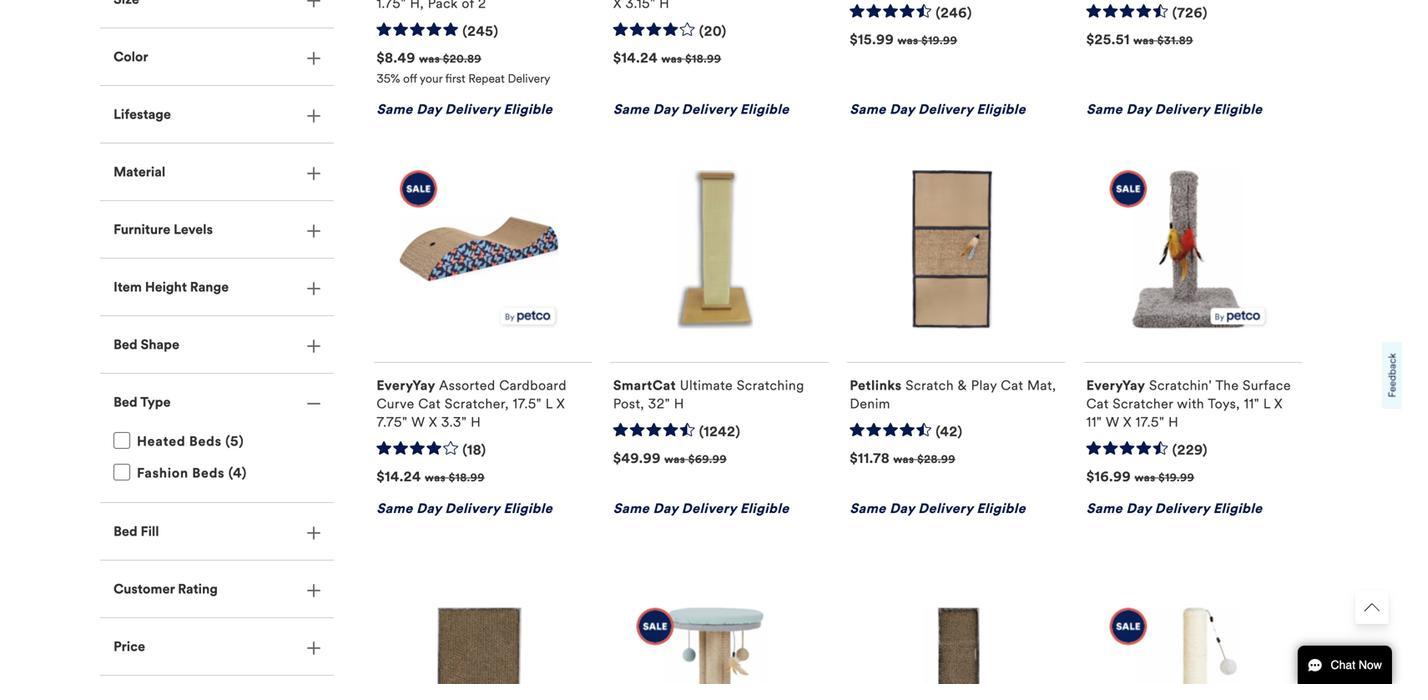 Task type: describe. For each thing, give the bounding box(es) containing it.
(4)
[[228, 465, 247, 482]]

plus icon 2 image for first plus icon 2 dropdown button
[[307, 0, 321, 7]]

heated beds (5)
[[137, 433, 244, 450]]

plus icon 2 image for 4th plus icon 2 dropdown button from the top
[[307, 167, 321, 180]]

rating
[[178, 581, 218, 598]]

plus icon 2 image for fifth plus icon 2 dropdown button
[[307, 224, 321, 238]]

plus icon 2 image for 6th plus icon 2 dropdown button
[[307, 282, 321, 295]]

styled arrow button link
[[1356, 591, 1389, 624]]

1 plus icon 2 button from the top
[[100, 0, 334, 28]]

plus icon 2 image for first plus icon 2 dropdown button from the bottom
[[307, 642, 321, 655]]

fashion beds (4)
[[137, 465, 247, 482]]

plus icon 2 image for seventh plus icon 2 dropdown button from the top
[[307, 340, 321, 353]]

9 plus icon 2 button from the top
[[100, 619, 334, 675]]

2 plus icon 2 button from the top
[[100, 29, 334, 85]]

fashion
[[137, 465, 188, 482]]

4 plus icon 2 button from the top
[[100, 144, 334, 201]]

bed
[[114, 394, 137, 411]]

beds for heated
[[189, 433, 222, 450]]



Task type: vqa. For each thing, say whether or not it's contained in the screenshot.
Scroll to Top icon
yes



Task type: locate. For each thing, give the bounding box(es) containing it.
beds left (5)
[[189, 433, 222, 450]]

scroll to top image
[[1365, 600, 1380, 615]]

2 plus icon 2 image from the top
[[307, 52, 321, 65]]

10 plus icon 2 image from the top
[[307, 642, 321, 655]]

beds
[[189, 433, 222, 450], [192, 465, 225, 482]]

plus icon 2 button
[[100, 0, 334, 28], [100, 29, 334, 85], [100, 86, 334, 143], [100, 144, 334, 201], [100, 201, 334, 258], [100, 259, 334, 316], [100, 317, 334, 373], [100, 504, 334, 560], [100, 619, 334, 675]]

5 plus icon 2 image from the top
[[307, 224, 321, 238]]

3 plus icon 2 image from the top
[[307, 109, 321, 123]]

(5)
[[226, 433, 244, 450]]

8 plus icon 2 button from the top
[[100, 504, 334, 560]]

beds left "(4)"
[[192, 465, 225, 482]]

plus icon 2 image for second plus icon 2 dropdown button from the bottom of the page
[[307, 527, 321, 540]]

7 plus icon 2 button from the top
[[100, 317, 334, 373]]

bed type
[[114, 394, 171, 411]]

plus icon 2 image for second plus icon 2 dropdown button from the top
[[307, 52, 321, 65]]

heated
[[137, 433, 186, 450]]

5 plus icon 2 button from the top
[[100, 201, 334, 258]]

1 plus icon 2 image from the top
[[307, 0, 321, 7]]

9 plus icon 2 image from the top
[[307, 584, 321, 597]]

plus icon 2 image for seventh plus icon 2 dropdown button from the bottom of the page
[[307, 109, 321, 123]]

customer
[[114, 581, 175, 598]]

type
[[140, 394, 171, 411]]

6 plus icon 2 image from the top
[[307, 282, 321, 295]]

4 plus icon 2 image from the top
[[307, 167, 321, 180]]

7 plus icon 2 image from the top
[[307, 340, 321, 353]]

8 plus icon 2 image from the top
[[307, 527, 321, 540]]

plus icon 2 image
[[307, 0, 321, 7], [307, 52, 321, 65], [307, 109, 321, 123], [307, 167, 321, 180], [307, 224, 321, 238], [307, 282, 321, 295], [307, 340, 321, 353], [307, 527, 321, 540], [307, 584, 321, 597], [307, 642, 321, 655]]

0 vertical spatial beds
[[189, 433, 222, 450]]

3 plus icon 2 button from the top
[[100, 86, 334, 143]]

6 plus icon 2 button from the top
[[100, 259, 334, 316]]

beds for fashion
[[192, 465, 225, 482]]

1 vertical spatial beds
[[192, 465, 225, 482]]

bed type button
[[100, 374, 334, 431]]

customer rating
[[114, 581, 218, 598]]



